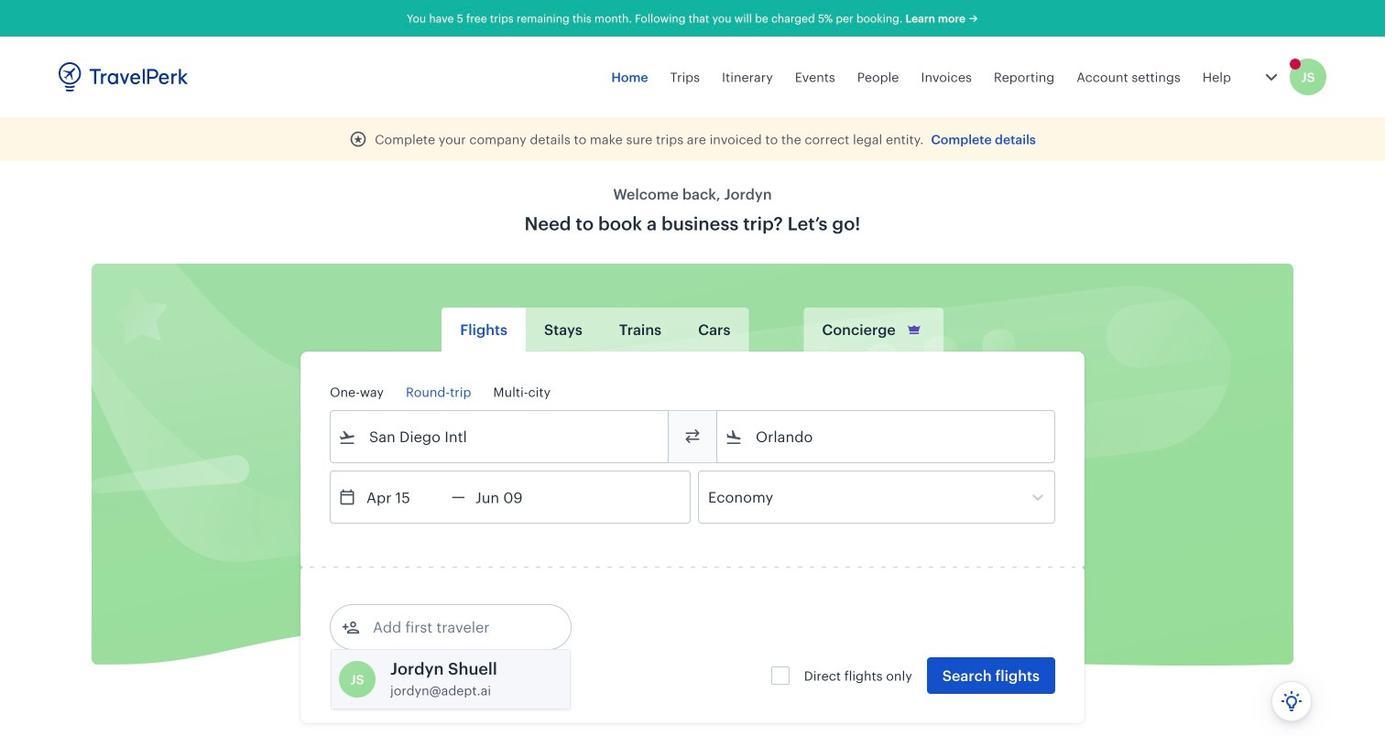 Task type: describe. For each thing, give the bounding box(es) containing it.
To search field
[[743, 422, 1031, 452]]

Return text field
[[465, 472, 560, 523]]

From search field
[[356, 422, 644, 452]]



Task type: locate. For each thing, give the bounding box(es) containing it.
Add first traveler search field
[[360, 613, 551, 642]]

Depart text field
[[356, 472, 452, 523]]



